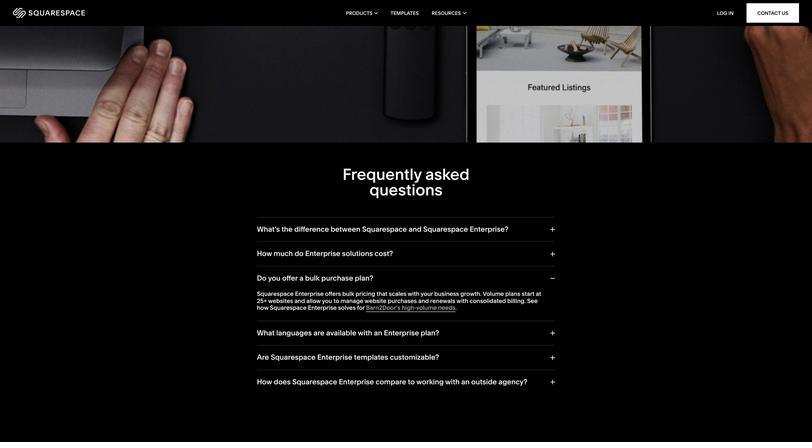 Task type: vqa. For each thing, say whether or not it's contained in the screenshot.
A wooden bench with fitness props on it, in a room with blue walls. IMAGE
no



Task type: locate. For each thing, give the bounding box(es) containing it.
resources button
[[432, 0, 466, 26]]

you right allow
[[322, 297, 332, 305]]

1 horizontal spatial you
[[322, 297, 332, 305]]

1 vertical spatial bulk
[[343, 290, 354, 298]]

0 vertical spatial you
[[268, 274, 281, 283]]

manage
[[341, 297, 364, 305]]

an up the templates
[[374, 329, 383, 338]]

available
[[326, 329, 357, 338]]

needs
[[438, 304, 456, 312]]

0 vertical spatial an
[[374, 329, 383, 338]]

plan? up pricing
[[355, 274, 374, 283]]

to left working
[[408, 378, 415, 387]]

0 vertical spatial plan?
[[355, 274, 374, 283]]

enterprise down do you offer a bulk purchase plan?
[[295, 290, 324, 298]]

log             in
[[718, 10, 734, 16]]

squarespace enterprise offers bulk pricing that scales with your business growth. volume plans start at 25+ websites and allow you to manage website purchases and renewals with consolidated billing. see how squarespace enterprise solves for
[[257, 290, 542, 312]]

much
[[274, 250, 293, 258]]

how
[[257, 250, 272, 258], [257, 378, 272, 387]]

how left much
[[257, 250, 272, 258]]

2 how from the top
[[257, 378, 272, 387]]

between
[[331, 225, 361, 234]]

1 vertical spatial to
[[408, 378, 415, 387]]

0 vertical spatial bulk
[[305, 274, 320, 283]]

bulk
[[305, 274, 320, 283], [343, 290, 354, 298]]

and
[[409, 225, 422, 234], [295, 297, 305, 305], [419, 297, 429, 305]]

frequently
[[343, 165, 422, 184]]

contact us
[[758, 10, 789, 16]]

at
[[536, 290, 542, 298]]

are
[[314, 329, 325, 338]]

volume
[[483, 290, 504, 298]]

templates
[[354, 353, 389, 362]]

does
[[274, 378, 291, 387]]

templates
[[391, 10, 419, 16]]

0 horizontal spatial bulk
[[305, 274, 320, 283]]

contact
[[758, 10, 781, 16]]

bulk inside squarespace enterprise offers bulk pricing that scales with your business growth. volume plans start at 25+ websites and allow you to manage website purchases and renewals with consolidated billing. see how squarespace enterprise solves for
[[343, 290, 354, 298]]

your
[[421, 290, 433, 298]]

what languages are available with an enterprise plan?
[[257, 329, 439, 338]]

agency?
[[499, 378, 528, 387]]

to
[[334, 297, 339, 305], [408, 378, 415, 387]]

1 vertical spatial you
[[322, 297, 332, 305]]

products
[[346, 10, 373, 16]]

0 horizontal spatial plan?
[[355, 274, 374, 283]]

1 vertical spatial plan?
[[421, 329, 439, 338]]

purchases
[[388, 297, 417, 305]]

1 horizontal spatial an
[[462, 378, 470, 387]]

are
[[257, 353, 269, 362]]

you right do
[[268, 274, 281, 283]]

how much do enterprise solutions cost?
[[257, 250, 393, 258]]

1 horizontal spatial bulk
[[343, 290, 354, 298]]

do
[[295, 250, 304, 258]]

how does squarespace enterprise compare to working with an outside agency?
[[257, 378, 528, 387]]

with right "available"
[[358, 329, 373, 338]]

.
[[456, 304, 457, 312]]

questions
[[370, 180, 443, 199]]

purchase
[[322, 274, 353, 283]]

difference
[[295, 225, 329, 234]]

barn2door's high-volume needs link
[[366, 304, 456, 312]]

what's the difference between squarespace and squarespace enterprise?
[[257, 225, 509, 234]]

1 vertical spatial how
[[257, 378, 272, 387]]

0 vertical spatial to
[[334, 297, 339, 305]]

squarespace
[[362, 225, 407, 234], [424, 225, 468, 234], [257, 290, 294, 298], [270, 304, 307, 312], [271, 353, 316, 362], [293, 378, 337, 387]]

see
[[528, 297, 538, 305]]

bulk right a
[[305, 274, 320, 283]]

to left manage
[[334, 297, 339, 305]]

renewals
[[431, 297, 456, 305]]

in
[[729, 10, 734, 16]]

bulk up solves
[[343, 290, 354, 298]]

you
[[268, 274, 281, 283], [322, 297, 332, 305]]

websites
[[268, 297, 293, 305]]

plan? down volume
[[421, 329, 439, 338]]

enterprise down "available"
[[317, 353, 353, 362]]

0 horizontal spatial to
[[334, 297, 339, 305]]

1 how from the top
[[257, 250, 272, 258]]

0 horizontal spatial an
[[374, 329, 383, 338]]

1 horizontal spatial to
[[408, 378, 415, 387]]

plan?
[[355, 274, 374, 283], [421, 329, 439, 338]]

plans
[[506, 290, 521, 298]]

an left outside on the right bottom
[[462, 378, 470, 387]]

squarespace logo link
[[13, 8, 170, 18]]

enterprise
[[305, 250, 341, 258], [295, 290, 324, 298], [308, 304, 337, 312], [384, 329, 419, 338], [317, 353, 353, 362], [339, 378, 374, 387]]

the
[[282, 225, 293, 234]]

0 vertical spatial how
[[257, 250, 272, 258]]

solves
[[338, 304, 356, 312]]

an
[[374, 329, 383, 338], [462, 378, 470, 387]]

with right needs on the bottom right of page
[[457, 297, 469, 305]]

offers
[[325, 290, 341, 298]]

how left 'does'
[[257, 378, 272, 387]]

with
[[408, 290, 420, 298], [457, 297, 469, 305], [358, 329, 373, 338], [446, 378, 460, 387]]

that
[[377, 290, 388, 298]]

25+
[[257, 297, 267, 305]]



Task type: describe. For each thing, give the bounding box(es) containing it.
how for how does squarespace enterprise compare to working with an outside agency?
[[257, 378, 272, 387]]

squarespace logo image
[[13, 8, 85, 18]]

are squarespace enterprise templates customizable?
[[257, 353, 439, 362]]

offer
[[282, 274, 298, 283]]

cost?
[[375, 250, 393, 258]]

1 horizontal spatial plan?
[[421, 329, 439, 338]]

for
[[357, 304, 365, 312]]

barn2door's high-volume needs .
[[366, 304, 457, 312]]

languages
[[276, 329, 312, 338]]

frequently asked questions
[[343, 165, 470, 199]]

with right working
[[446, 378, 460, 387]]

products button
[[346, 0, 378, 26]]

scales
[[389, 290, 407, 298]]

business
[[435, 290, 459, 298]]

volume
[[417, 304, 437, 312]]

background image of various tech objects on desk with real estate website opened on ipad image
[[0, 0, 813, 143]]

you inside squarespace enterprise offers bulk pricing that scales with your business growth. volume plans start at 25+ websites and allow you to manage website purchases and renewals with consolidated billing. see how squarespace enterprise solves for
[[322, 297, 332, 305]]

what's
[[257, 225, 280, 234]]

how
[[257, 304, 269, 312]]

1 vertical spatial an
[[462, 378, 470, 387]]

do you offer a bulk purchase plan?
[[257, 274, 374, 283]]

working
[[417, 378, 444, 387]]

billing.
[[508, 297, 526, 305]]

high-
[[402, 304, 417, 312]]

pricing
[[356, 290, 375, 298]]

what
[[257, 329, 275, 338]]

templates link
[[391, 0, 419, 26]]

with left your
[[408, 290, 420, 298]]

log             in link
[[718, 10, 734, 16]]

0 horizontal spatial you
[[268, 274, 281, 283]]

enterprise?
[[470, 225, 509, 234]]

enterprise down "are squarespace enterprise templates customizable?" at the bottom
[[339, 378, 374, 387]]

enterprise right the do
[[305, 250, 341, 258]]

outside
[[472, 378, 497, 387]]

do
[[257, 274, 267, 283]]

contact us link
[[747, 3, 800, 23]]

to inside squarespace enterprise offers bulk pricing that scales with your business growth. volume plans start at 25+ websites and allow you to manage website purchases and renewals with consolidated billing. see how squarespace enterprise solves for
[[334, 297, 339, 305]]

consolidated
[[470, 297, 506, 305]]

website
[[365, 297, 387, 305]]

barn2door's
[[366, 304, 401, 312]]

customizable?
[[390, 353, 439, 362]]

enterprise down offers
[[308, 304, 337, 312]]

resources
[[432, 10, 461, 16]]

us
[[782, 10, 789, 16]]

growth.
[[461, 290, 482, 298]]

log
[[718, 10, 728, 16]]

start
[[522, 290, 535, 298]]

a
[[300, 274, 304, 283]]

enterprise down high-
[[384, 329, 419, 338]]

allow
[[307, 297, 321, 305]]

solutions
[[342, 250, 373, 258]]

asked
[[426, 165, 470, 184]]

how for how much do enterprise solutions cost?
[[257, 250, 272, 258]]

compare
[[376, 378, 407, 387]]



